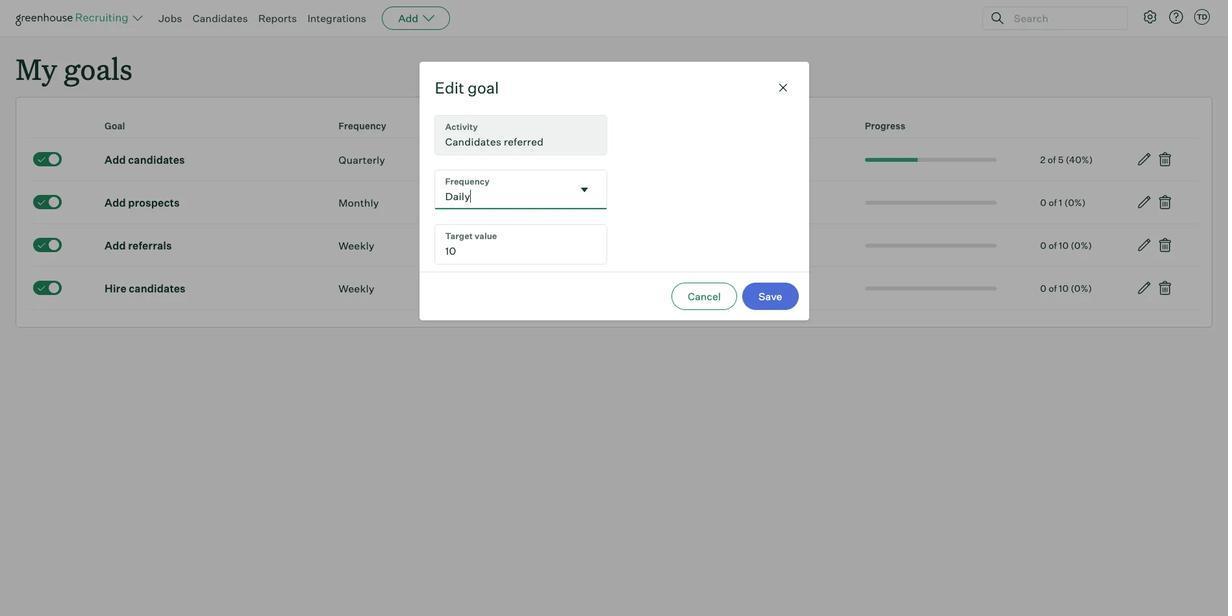 Task type: locate. For each thing, give the bounding box(es) containing it.
2023
[[566, 153, 592, 166], [671, 153, 697, 166], [566, 196, 592, 209], [660, 196, 686, 209], [575, 239, 600, 252], [670, 239, 696, 252], [575, 282, 600, 295], [670, 282, 696, 295]]

1, for december
[[557, 153, 564, 166]]

31, right december
[[655, 153, 669, 166]]

greenhouse recruiting image
[[16, 10, 133, 26]]

of
[[1048, 154, 1057, 165], [1049, 197, 1058, 208], [1049, 240, 1058, 251], [1049, 282, 1058, 294]]

2 edit goal icon image from the top
[[1137, 194, 1153, 210]]

0 vertical spatial weekly
[[339, 239, 375, 252]]

1 progress bar from the top
[[865, 158, 997, 162]]

0 vertical spatial 29,
[[652, 239, 668, 252]]

1 vertical spatial 10
[[1060, 282, 1069, 294]]

candidates
[[128, 153, 185, 166], [129, 282, 186, 295]]

1 0 from the top
[[1041, 197, 1047, 208]]

1 remove goal icon image from the top
[[1158, 152, 1173, 167]]

1 29, from the top
[[652, 239, 668, 252]]

1 weekly from the top
[[339, 239, 375, 252]]

1 vertical spatial 0 of 10 (0%)
[[1041, 282, 1093, 294]]

remove goal icon image
[[1158, 152, 1173, 167], [1158, 194, 1173, 210], [1158, 237, 1173, 253], [1158, 280, 1173, 296]]

0 vertical spatial 0 of 10 (0%)
[[1041, 240, 1093, 251]]

toggle flyout image
[[578, 183, 591, 196]]

None checkbox
[[33, 152, 62, 166], [33, 195, 62, 209], [33, 238, 62, 252], [33, 281, 62, 295], [33, 152, 62, 166], [33, 195, 62, 209], [33, 238, 62, 252], [33, 281, 62, 295]]

2 29, from the top
[[652, 282, 668, 295]]

1 vertical spatial 0
[[1041, 240, 1047, 251]]

0 vertical spatial 10
[[1060, 240, 1069, 251]]

hire candidates
[[105, 282, 186, 295]]

0 of 10 (0%)
[[1041, 240, 1093, 251], [1041, 282, 1093, 294]]

add
[[398, 12, 419, 25], [105, 153, 126, 166], [105, 196, 126, 209], [105, 239, 126, 252]]

1, left the toggle flyout "image"
[[557, 196, 564, 209]]

31, down december
[[644, 196, 658, 209]]

1 edit goal icon image from the top
[[1137, 152, 1153, 167]]

of for add referrals
[[1049, 240, 1058, 251]]

10 for hire candidates
[[1060, 282, 1069, 294]]

td button
[[1192, 6, 1213, 27]]

1 vertical spatial candidates
[[129, 282, 186, 295]]

remove goal icon image for add prospects
[[1158, 194, 1173, 210]]

progress
[[865, 120, 906, 131]]

october 23, 2023 - october 29, 2023 for add referrals
[[514, 239, 696, 252]]

0 of 10 (0%) for candidates
[[1041, 282, 1093, 294]]

edit goal icon image for add candidates
[[1137, 152, 1153, 167]]

23, down the october 1, 2023 - october 31, 2023
[[557, 239, 572, 252]]

close modal icon image
[[776, 80, 791, 95]]

23, down target value number field
[[557, 282, 572, 295]]

my
[[16, 49, 57, 88]]

add inside popup button
[[398, 12, 419, 25]]

1
[[1060, 197, 1063, 208]]

edit
[[435, 78, 464, 97]]

add for add prospects
[[105, 196, 126, 209]]

edit goal icon image for add referrals
[[1137, 237, 1153, 253]]

1, up the toggle flyout field
[[557, 153, 564, 166]]

configure image
[[1143, 9, 1159, 25]]

edit goal icon image
[[1137, 152, 1153, 167], [1137, 194, 1153, 210], [1137, 237, 1153, 253], [1137, 280, 1153, 296]]

31,
[[655, 153, 669, 166], [644, 196, 658, 209]]

weekly
[[339, 239, 375, 252], [339, 282, 375, 295]]

1 vertical spatial (0%)
[[1071, 240, 1093, 251]]

(40%)
[[1066, 154, 1094, 165]]

1 10 from the top
[[1060, 240, 1069, 251]]

october 23, 2023 - october 29, 2023
[[514, 239, 696, 252], [514, 282, 696, 295]]

3 remove goal icon image from the top
[[1158, 237, 1173, 253]]

of for add prospects
[[1049, 197, 1058, 208]]

add button
[[382, 6, 450, 30]]

0 vertical spatial (0%)
[[1065, 197, 1086, 208]]

2 remove goal icon image from the top
[[1158, 194, 1173, 210]]

0 of 1 (0%)
[[1041, 197, 1086, 208]]

0 vertical spatial 1,
[[557, 153, 564, 166]]

- for hire candidates
[[603, 282, 607, 295]]

remove goal icon image for hire candidates
[[1158, 280, 1173, 296]]

(0%)
[[1065, 197, 1086, 208], [1071, 240, 1093, 251], [1071, 282, 1093, 294]]

prospects
[[128, 196, 180, 209]]

0 for hire candidates
[[1041, 282, 1047, 294]]

referrals
[[128, 239, 172, 252]]

candidates up prospects
[[128, 153, 185, 166]]

None text field
[[435, 170, 573, 209]]

weekly for add referrals
[[339, 239, 375, 252]]

0 vertical spatial candidates
[[128, 153, 185, 166]]

1 vertical spatial october 23, 2023 - october 29, 2023
[[514, 282, 696, 295]]

integrations
[[308, 12, 367, 25]]

2 0 of 10 (0%) from the top
[[1041, 282, 1093, 294]]

29,
[[652, 239, 668, 252], [652, 282, 668, 295]]

3 edit goal icon image from the top
[[1137, 237, 1153, 253]]

2 0 from the top
[[1041, 240, 1047, 251]]

october 1, 2023 - october 31, 2023
[[514, 196, 686, 209]]

goals
[[64, 49, 133, 88]]

0 for add referrals
[[1041, 240, 1047, 251]]

- for add referrals
[[603, 239, 607, 252]]

progress bar
[[865, 158, 997, 162], [865, 201, 997, 204], [865, 243, 997, 247], [865, 286, 997, 290]]

2 1, from the top
[[557, 196, 564, 209]]

4 remove goal icon image from the top
[[1158, 280, 1173, 296]]

3 progress bar from the top
[[865, 243, 997, 247]]

0 vertical spatial 23,
[[557, 239, 572, 252]]

0 vertical spatial 0
[[1041, 197, 1047, 208]]

0 vertical spatial 31,
[[655, 153, 669, 166]]

1 23, from the top
[[557, 239, 572, 252]]

29, for candidates
[[652, 282, 668, 295]]

23, for referrals
[[557, 239, 572, 252]]

monthly
[[339, 196, 379, 209]]

4 progress bar from the top
[[865, 286, 997, 290]]

add referrals
[[105, 239, 172, 252]]

1 october 23, 2023 - october 29, 2023 from the top
[[514, 239, 696, 252]]

10
[[1060, 240, 1069, 251], [1060, 282, 1069, 294]]

2 23, from the top
[[557, 282, 572, 295]]

1,
[[557, 153, 564, 166], [557, 196, 564, 209]]

2
[[1041, 154, 1046, 165]]

candidates for hire candidates
[[129, 282, 186, 295]]

None text field
[[435, 116, 596, 155]]

1 vertical spatial 31,
[[644, 196, 658, 209]]

2 vertical spatial 0
[[1041, 282, 1047, 294]]

reports
[[258, 12, 297, 25]]

add for add candidates
[[105, 153, 126, 166]]

add candidates
[[105, 153, 185, 166]]

2 10 from the top
[[1060, 282, 1069, 294]]

candidates right 'hire'
[[129, 282, 186, 295]]

23,
[[557, 239, 572, 252], [557, 282, 572, 295]]

edit goal icon image for hire candidates
[[1137, 280, 1153, 296]]

1 0 of 10 (0%) from the top
[[1041, 240, 1093, 251]]

-
[[594, 153, 599, 166], [594, 196, 599, 209], [603, 239, 607, 252], [603, 282, 607, 295]]

0 of 10 (0%) for referrals
[[1041, 240, 1093, 251]]

of for hire candidates
[[1049, 282, 1058, 294]]

0
[[1041, 197, 1047, 208], [1041, 240, 1047, 251], [1041, 282, 1047, 294]]

october
[[514, 153, 554, 166], [514, 196, 554, 209], [601, 196, 642, 209], [514, 239, 554, 252], [610, 239, 650, 252], [514, 282, 554, 295], [610, 282, 650, 295]]

Search text field
[[1011, 9, 1116, 28]]

2 weekly from the top
[[339, 282, 375, 295]]

1 vertical spatial 1,
[[557, 196, 564, 209]]

1 1, from the top
[[557, 153, 564, 166]]

0 vertical spatial october 23, 2023 - october 29, 2023
[[514, 239, 696, 252]]

4 edit goal icon image from the top
[[1137, 280, 1153, 296]]

1 vertical spatial weekly
[[339, 282, 375, 295]]

october 1, 2023 - december 31, 2023
[[514, 153, 697, 166]]

2 vertical spatial (0%)
[[1071, 282, 1093, 294]]

None field
[[435, 116, 607, 155], [435, 170, 607, 209], [435, 116, 607, 155]]

1 vertical spatial 29,
[[652, 282, 668, 295]]

3 0 from the top
[[1041, 282, 1047, 294]]

2 october 23, 2023 - october 29, 2023 from the top
[[514, 282, 696, 295]]

weekly for hire candidates
[[339, 282, 375, 295]]

1 vertical spatial 23,
[[557, 282, 572, 295]]

29, for referrals
[[652, 239, 668, 252]]

Target value number field
[[435, 225, 607, 264]]

2 progress bar from the top
[[865, 201, 997, 204]]

10 for add referrals
[[1060, 240, 1069, 251]]

- for add candidates
[[594, 153, 599, 166]]



Task type: describe. For each thing, give the bounding box(es) containing it.
frequency
[[339, 120, 387, 131]]

(0%) for add prospects
[[1065, 197, 1086, 208]]

integrations link
[[308, 12, 367, 25]]

23, for candidates
[[557, 282, 572, 295]]

october 23, 2023 - october 29, 2023 for hire candidates
[[514, 282, 696, 295]]

add for add
[[398, 12, 419, 25]]

progress bar for add candidates
[[865, 158, 997, 162]]

remove goal icon image for add referrals
[[1158, 237, 1173, 253]]

edit goal
[[435, 78, 499, 97]]

candidates
[[193, 12, 248, 25]]

quarterly
[[339, 153, 385, 166]]

candidates for add candidates
[[128, 153, 185, 166]]

goal
[[468, 78, 499, 97]]

(0%) for add referrals
[[1071, 240, 1093, 251]]

(0%) for hire candidates
[[1071, 282, 1093, 294]]

progress bar for add prospects
[[865, 201, 997, 204]]

cancel button
[[672, 283, 738, 310]]

remove goal icon image for add candidates
[[1158, 152, 1173, 167]]

5
[[1059, 154, 1064, 165]]

save
[[759, 290, 783, 303]]

jobs
[[159, 12, 182, 25]]

of for add candidates
[[1048, 154, 1057, 165]]

td
[[1198, 12, 1208, 21]]

0 for add prospects
[[1041, 197, 1047, 208]]

add prospects
[[105, 196, 180, 209]]

none field the toggle flyout
[[435, 170, 607, 209]]

hire
[[105, 282, 127, 295]]

- for add prospects
[[594, 196, 599, 209]]

goal
[[105, 120, 125, 131]]

reports link
[[258, 12, 297, 25]]

td button
[[1195, 9, 1211, 25]]

1, for october
[[557, 196, 564, 209]]

my goals
[[16, 49, 133, 88]]

31, for october
[[644, 196, 658, 209]]

jobs link
[[159, 12, 182, 25]]

progress bar for add referrals
[[865, 243, 997, 247]]

add for add referrals
[[105, 239, 126, 252]]

save button
[[743, 283, 799, 310]]

december
[[601, 153, 653, 166]]

cancel
[[688, 290, 721, 303]]

edit goal icon image for add prospects
[[1137, 194, 1153, 210]]

candidates link
[[193, 12, 248, 25]]

31, for december
[[655, 153, 669, 166]]

progress bar for hire candidates
[[865, 286, 997, 290]]

2 of 5 (40%)
[[1041, 154, 1094, 165]]



Task type: vqa. For each thing, say whether or not it's contained in the screenshot.
3rd the columns from the bottom of the Choose report type dialog
no



